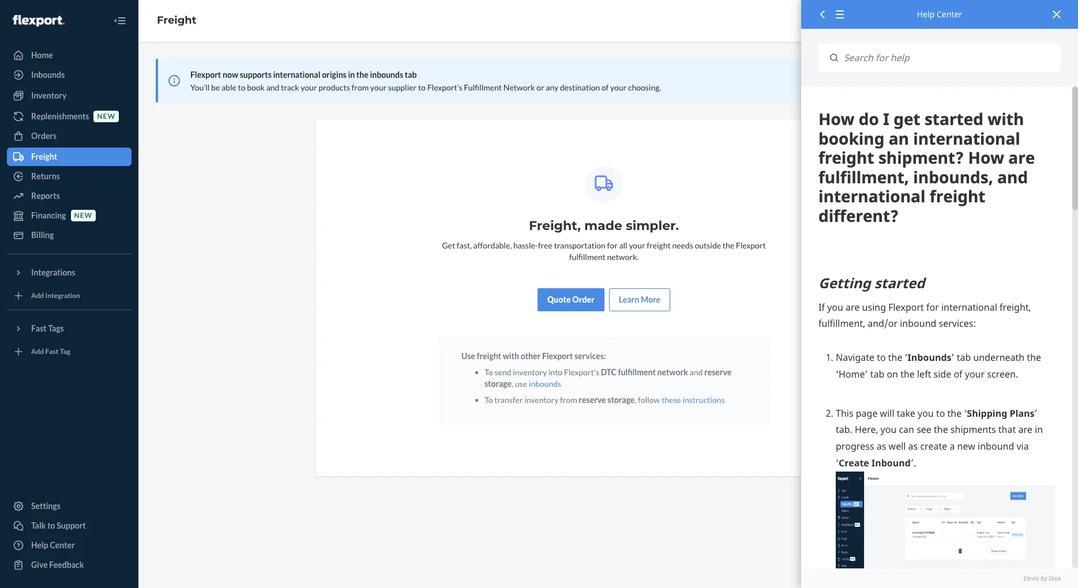 Task type: vqa. For each thing, say whether or not it's contained in the screenshot.
Book the now
yes



Task type: locate. For each thing, give the bounding box(es) containing it.
, left use
[[512, 379, 514, 389]]

reserve storage
[[485, 368, 732, 389]]

1 vertical spatial inventory
[[525, 395, 559, 405]]

inbounds inside flexport now supports international origins in the inbounds tab you'll be able to book and track your products from your supplier to flexport's fulfillment network or any destination of your choosing.
[[370, 70, 403, 80]]

fulfillment down transportation
[[569, 252, 606, 262]]

1 vertical spatial flexport
[[736, 241, 766, 250]]

1 vertical spatial fast
[[45, 348, 59, 356]]

from down in
[[352, 83, 369, 92]]

of
[[602, 83, 609, 92]]

add left integration
[[31, 292, 44, 300]]

fulfillment inside get fast, affordable, hassle-free transportation for all your freight needs outside the flexport fulfillment network.
[[569, 252, 606, 262]]

0 horizontal spatial flexport
[[190, 70, 221, 80]]

help up give
[[31, 541, 48, 551]]

1 horizontal spatial freight
[[647, 241, 671, 250]]

now
[[223, 70, 238, 80], [1023, 76, 1039, 85]]

1 vertical spatial new
[[74, 211, 92, 220]]

storage down reserve storage
[[608, 395, 635, 405]]

0 vertical spatial freight
[[647, 241, 671, 250]]

fast
[[31, 324, 47, 334], [45, 348, 59, 356]]

reports link
[[7, 187, 132, 205]]

help center up give feedback at left bottom
[[31, 541, 75, 551]]

inventory
[[31, 91, 67, 100]]

inbounds
[[370, 70, 403, 80], [529, 379, 562, 389]]

products
[[319, 83, 350, 92]]

add for add fast tag
[[31, 348, 44, 356]]

1 vertical spatial and
[[690, 368, 703, 377]]

1 vertical spatial freight link
[[7, 148, 132, 166]]

flexport up "you'll"
[[190, 70, 221, 80]]

0 vertical spatial inbounds
[[370, 70, 403, 80]]

0 horizontal spatial the
[[357, 70, 369, 80]]

1 vertical spatial inbounds
[[529, 379, 562, 389]]

2 to from the top
[[485, 395, 493, 405]]

quote
[[548, 295, 571, 305]]

0 horizontal spatial and
[[266, 83, 280, 92]]

0 horizontal spatial ,
[[512, 379, 514, 389]]

to transfer inventory from reserve storage , follow these instructions
[[485, 395, 725, 405]]

1 horizontal spatial center
[[937, 9, 963, 20]]

freight
[[647, 241, 671, 250], [477, 351, 502, 361]]

from
[[352, 83, 369, 92], [560, 395, 577, 405]]

,
[[512, 379, 514, 389], [635, 395, 637, 405]]

1 vertical spatial center
[[50, 541, 75, 551]]

center down talk to support
[[50, 541, 75, 551]]

transfer
[[495, 395, 523, 405]]

1 horizontal spatial reserve
[[705, 368, 732, 377]]

reserve
[[705, 368, 732, 377], [579, 395, 606, 405]]

help center up 'search' search field in the top right of the page
[[917, 9, 963, 20]]

your
[[301, 83, 317, 92], [370, 83, 387, 92], [611, 83, 627, 92], [629, 241, 646, 250]]

send
[[495, 368, 511, 377]]

elevio by dixa link
[[819, 575, 1061, 583]]

0 horizontal spatial fulfillment
[[569, 252, 606, 262]]

to left transfer
[[485, 395, 493, 405]]

more
[[641, 295, 661, 305]]

0 vertical spatial the
[[357, 70, 369, 80]]

0 horizontal spatial inbounds
[[370, 70, 403, 80]]

flexport up into
[[542, 351, 573, 361]]

inbounds
[[31, 70, 65, 80]]

new up the "orders" link
[[97, 112, 115, 121]]

freight down simpler.
[[647, 241, 671, 250]]

from inside flexport now supports international origins in the inbounds tab you'll be able to book and track your products from your supplier to flexport's fulfillment network or any destination of your choosing.
[[352, 83, 369, 92]]

returns
[[31, 171, 60, 181]]

center up 'search' search field in the top right of the page
[[937, 9, 963, 20]]

1 add from the top
[[31, 292, 44, 300]]

0 horizontal spatial to
[[47, 521, 55, 531]]

new
[[97, 112, 115, 121], [74, 211, 92, 220]]

now up able
[[223, 70, 238, 80]]

2 horizontal spatial to
[[418, 83, 426, 92]]

give feedback
[[31, 560, 84, 570]]

0 horizontal spatial freight
[[477, 351, 502, 361]]

flexport logo image
[[13, 15, 65, 26]]

freight right close navigation 'icon'
[[157, 14, 197, 27]]

add
[[31, 292, 44, 300], [31, 348, 44, 356]]

these
[[662, 395, 681, 405]]

0 vertical spatial flexport
[[190, 70, 221, 80]]

freight link right close navigation 'icon'
[[157, 14, 197, 27]]

transportation
[[554, 241, 606, 250]]

freight up returns
[[31, 152, 57, 162]]

0 horizontal spatial new
[[74, 211, 92, 220]]

0 vertical spatial from
[[352, 83, 369, 92]]

center
[[937, 9, 963, 20], [50, 541, 75, 551]]

freight link
[[157, 14, 197, 27], [7, 148, 132, 166]]

your down 'international'
[[301, 83, 317, 92]]

network
[[504, 83, 535, 92]]

network
[[658, 368, 688, 377]]

services:
[[575, 351, 606, 361]]

from down inbounds button
[[560, 395, 577, 405]]

inventory up , use inbounds
[[513, 368, 547, 377]]

1 vertical spatial the
[[723, 241, 735, 250]]

0 vertical spatial to
[[485, 368, 493, 377]]

1 horizontal spatial new
[[97, 112, 115, 121]]

0 vertical spatial add
[[31, 292, 44, 300]]

2 horizontal spatial flexport
[[736, 241, 766, 250]]

the inside get fast, affordable, hassle-free transportation for all your freight needs outside the flexport fulfillment network.
[[723, 241, 735, 250]]

get
[[442, 241, 455, 250]]

to right able
[[238, 83, 246, 92]]

to for to transfer inventory from reserve storage , follow these instructions
[[485, 395, 493, 405]]

give feedback button
[[7, 556, 132, 575]]

use freight with other flexport services:
[[462, 351, 606, 361]]

0 vertical spatial freight link
[[157, 14, 197, 27]]

settings
[[31, 501, 61, 511]]

0 vertical spatial fulfillment
[[569, 252, 606, 262]]

reserve down reserve storage
[[579, 395, 606, 405]]

0 horizontal spatial freight
[[31, 152, 57, 162]]

to
[[238, 83, 246, 92], [418, 83, 426, 92], [47, 521, 55, 531]]

flexport's
[[427, 83, 463, 92]]

fast left tag
[[45, 348, 59, 356]]

international
[[273, 70, 321, 80]]

reports
[[31, 191, 60, 201]]

0 horizontal spatial now
[[223, 70, 238, 80]]

0 horizontal spatial center
[[50, 541, 75, 551]]

dtc
[[601, 368, 617, 377]]

0 vertical spatial inventory
[[513, 368, 547, 377]]

to right "talk"
[[47, 521, 55, 531]]

reserve up instructions
[[705, 368, 732, 377]]

1 horizontal spatial help
[[917, 9, 935, 20]]

1 horizontal spatial freight
[[157, 14, 197, 27]]

settings link
[[7, 497, 132, 516]]

add for add integration
[[31, 292, 44, 300]]

1 to from the top
[[485, 368, 493, 377]]

fulfillment right dtc
[[618, 368, 656, 377]]

help up 'search' search field in the top right of the page
[[917, 9, 935, 20]]

now right book
[[1023, 76, 1039, 85]]

2 add from the top
[[31, 348, 44, 356]]

0 vertical spatial storage
[[485, 379, 512, 389]]

0 horizontal spatial storage
[[485, 379, 512, 389]]

1 vertical spatial ,
[[635, 395, 637, 405]]

book now button
[[1003, 75, 1039, 87]]

integrations button
[[7, 264, 132, 282]]

needs
[[673, 241, 694, 250]]

1 vertical spatial fulfillment
[[618, 368, 656, 377]]

tags
[[48, 324, 64, 334]]

1 vertical spatial help center
[[31, 541, 75, 551]]

track
[[281, 83, 299, 92]]

use
[[462, 351, 475, 361]]

0 vertical spatial fast
[[31, 324, 47, 334]]

1 horizontal spatial now
[[1023, 76, 1039, 85]]

0 horizontal spatial help
[[31, 541, 48, 551]]

add inside 'link'
[[31, 292, 44, 300]]

freight,
[[529, 218, 581, 234]]

new down reports link
[[74, 211, 92, 220]]

orders link
[[7, 127, 132, 145]]

and right network
[[690, 368, 703, 377]]

home
[[31, 50, 53, 60]]

now inside flexport now supports international origins in the inbounds tab you'll be able to book and track your products from your supplier to flexport's fulfillment network or any destination of your choosing.
[[223, 70, 238, 80]]

freight right use
[[477, 351, 502, 361]]

your right of
[[611, 83, 627, 92]]

1 horizontal spatial the
[[723, 241, 735, 250]]

hassle-
[[514, 241, 538, 250]]

flexport now supports international origins in the inbounds tab you'll be able to book and track your products from your supplier to flexport's fulfillment network or any destination of your choosing.
[[190, 70, 662, 92]]

be
[[211, 83, 220, 92]]

0 vertical spatial and
[[266, 83, 280, 92]]

and right book
[[266, 83, 280, 92]]

inventory down inbounds button
[[525, 395, 559, 405]]

1 vertical spatial from
[[560, 395, 577, 405]]

1 horizontal spatial flexport
[[542, 351, 573, 361]]

inventory for transfer
[[525, 395, 559, 405]]

now inside "button"
[[1023, 76, 1039, 85]]

1 vertical spatial storage
[[608, 395, 635, 405]]

1 vertical spatial to
[[485, 395, 493, 405]]

1 vertical spatial reserve
[[579, 395, 606, 405]]

quote order button
[[538, 289, 605, 312]]

fast left tags at bottom
[[31, 324, 47, 334]]

1 horizontal spatial inbounds
[[529, 379, 562, 389]]

2 vertical spatial flexport
[[542, 351, 573, 361]]

0 vertical spatial new
[[97, 112, 115, 121]]

and
[[266, 83, 280, 92], [690, 368, 703, 377]]

integration
[[45, 292, 80, 300]]

1 vertical spatial help
[[31, 541, 48, 551]]

storage down send
[[485, 379, 512, 389]]

the right in
[[357, 70, 369, 80]]

flexport
[[190, 70, 221, 80], [736, 241, 766, 250], [542, 351, 573, 361]]

learn more link
[[609, 289, 671, 312]]

add integration
[[31, 292, 80, 300]]

reserve inside reserve storage
[[705, 368, 732, 377]]

fulfillment
[[464, 83, 502, 92]]

inbounds up supplier on the top left of page
[[370, 70, 403, 80]]

0 horizontal spatial from
[[352, 83, 369, 92]]

new for replenishments
[[97, 112, 115, 121]]

inventory
[[513, 368, 547, 377], [525, 395, 559, 405]]

0 vertical spatial reserve
[[705, 368, 732, 377]]

0 horizontal spatial freight link
[[7, 148, 132, 166]]

freight
[[157, 14, 197, 27], [31, 152, 57, 162]]

the right outside
[[723, 241, 735, 250]]

0 horizontal spatial help center
[[31, 541, 75, 551]]

inbounds down into
[[529, 379, 562, 389]]

freight link up returns link
[[7, 148, 132, 166]]

now for flexport
[[223, 70, 238, 80]]

affordable,
[[474, 241, 512, 250]]

add down fast tags
[[31, 348, 44, 356]]

your right all at top
[[629, 241, 646, 250]]

, left follow
[[635, 395, 637, 405]]

origins
[[322, 70, 347, 80]]

1 vertical spatial add
[[31, 348, 44, 356]]

inbounds button
[[529, 379, 562, 390]]

to left send
[[485, 368, 493, 377]]

flexport right outside
[[736, 241, 766, 250]]

to right supplier on the top left of page
[[418, 83, 426, 92]]

to
[[485, 368, 493, 377], [485, 395, 493, 405]]

1 horizontal spatial help center
[[917, 9, 963, 20]]



Task type: describe. For each thing, give the bounding box(es) containing it.
billing link
[[7, 226, 132, 245]]

made
[[585, 218, 623, 234]]

home link
[[7, 46, 132, 65]]

storage inside reserve storage
[[485, 379, 512, 389]]

flexport inside get fast, affordable, hassle-free transportation for all your freight needs outside the flexport fulfillment network.
[[736, 241, 766, 250]]

learn more
[[619, 295, 661, 305]]

inventory link
[[7, 87, 132, 105]]

with
[[503, 351, 519, 361]]

supports
[[240, 70, 272, 80]]

and inside flexport now supports international origins in the inbounds tab you'll be able to book and track your products from your supplier to flexport's fulfillment network or any destination of your choosing.
[[266, 83, 280, 92]]

talk to support
[[31, 521, 86, 531]]

give
[[31, 560, 48, 570]]

0 vertical spatial ,
[[512, 379, 514, 389]]

for
[[607, 241, 618, 250]]

instructions
[[683, 395, 725, 405]]

book
[[1003, 76, 1022, 85]]

learn more button
[[619, 294, 661, 306]]

1 vertical spatial freight
[[31, 152, 57, 162]]

inbounds link
[[7, 66, 132, 84]]

freight, made simpler.
[[529, 218, 679, 234]]

you'll
[[190, 83, 210, 92]]

billing
[[31, 230, 54, 240]]

your left supplier on the top left of page
[[370, 83, 387, 92]]

free
[[538, 241, 553, 250]]

fast inside dropdown button
[[31, 324, 47, 334]]

to send inventory into flexport's dtc fulfillment network and
[[485, 368, 705, 377]]

destination
[[560, 83, 600, 92]]

financing
[[31, 211, 66, 220]]

learn
[[619, 295, 640, 305]]

follow
[[638, 395, 660, 405]]

inventory for send
[[513, 368, 547, 377]]

1 horizontal spatial from
[[560, 395, 577, 405]]

close navigation image
[[113, 14, 127, 28]]

by
[[1041, 575, 1048, 583]]

book
[[247, 83, 265, 92]]

outside
[[695, 241, 721, 250]]

1 horizontal spatial fulfillment
[[618, 368, 656, 377]]

fast,
[[457, 241, 472, 250]]

talk to support button
[[7, 517, 132, 536]]

1 vertical spatial freight
[[477, 351, 502, 361]]

elevio by dixa
[[1024, 575, 1061, 583]]

feedback
[[49, 560, 84, 570]]

returns link
[[7, 167, 132, 186]]

support
[[57, 521, 86, 531]]

1 horizontal spatial and
[[690, 368, 703, 377]]

tab
[[405, 70, 417, 80]]

choosing.
[[628, 83, 662, 92]]

add fast tag
[[31, 348, 70, 356]]

Search search field
[[839, 43, 1061, 72]]

1 horizontal spatial freight link
[[157, 14, 197, 27]]

fast tags button
[[7, 320, 132, 338]]

1 horizontal spatial to
[[238, 83, 246, 92]]

1 horizontal spatial ,
[[635, 395, 637, 405]]

0 vertical spatial freight
[[157, 14, 197, 27]]

supplier
[[388, 83, 417, 92]]

use
[[515, 379, 527, 389]]

0 vertical spatial help center
[[917, 9, 963, 20]]

all
[[619, 241, 628, 250]]

1 horizontal spatial storage
[[608, 395, 635, 405]]

your inside get fast, affordable, hassle-free transportation for all your freight needs outside the flexport fulfillment network.
[[629, 241, 646, 250]]

book now
[[1003, 76, 1039, 85]]

flexport's
[[564, 368, 600, 377]]

able
[[222, 83, 236, 92]]

get fast, affordable, hassle-free transportation for all your freight needs outside the flexport fulfillment network.
[[442, 241, 766, 262]]

replenishments
[[31, 111, 89, 121]]

in
[[348, 70, 355, 80]]

simpler.
[[626, 218, 679, 234]]

add fast tag link
[[7, 343, 132, 361]]

quote order
[[548, 295, 595, 305]]

these instructions button
[[662, 395, 725, 406]]

to inside button
[[47, 521, 55, 531]]

into
[[549, 368, 563, 377]]

freight inside get fast, affordable, hassle-free transportation for all your freight needs outside the flexport fulfillment network.
[[647, 241, 671, 250]]

flexport inside flexport now supports international origins in the inbounds tab you'll be able to book and track your products from your supplier to flexport's fulfillment network or any destination of your choosing.
[[190, 70, 221, 80]]

or
[[537, 83, 545, 92]]

network.
[[607, 252, 639, 262]]

orders
[[31, 131, 57, 141]]

0 horizontal spatial reserve
[[579, 395, 606, 405]]

0 vertical spatial center
[[937, 9, 963, 20]]

any
[[546, 83, 559, 92]]

new for financing
[[74, 211, 92, 220]]

add integration link
[[7, 287, 132, 305]]

fast tags
[[31, 324, 64, 334]]

now for book
[[1023, 76, 1039, 85]]

other
[[521, 351, 541, 361]]

elevio
[[1024, 575, 1040, 583]]

help center link
[[7, 537, 132, 555]]

the inside flexport now supports international origins in the inbounds tab you'll be able to book and track your products from your supplier to flexport's fulfillment network or any destination of your choosing.
[[357, 70, 369, 80]]

integrations
[[31, 268, 75, 278]]

0 vertical spatial help
[[917, 9, 935, 20]]

order
[[573, 295, 595, 305]]

help inside the help center link
[[31, 541, 48, 551]]

, use inbounds
[[512, 379, 562, 389]]

to for to send inventory into flexport's dtc fulfillment network and
[[485, 368, 493, 377]]

tag
[[60, 348, 70, 356]]

talk
[[31, 521, 46, 531]]



